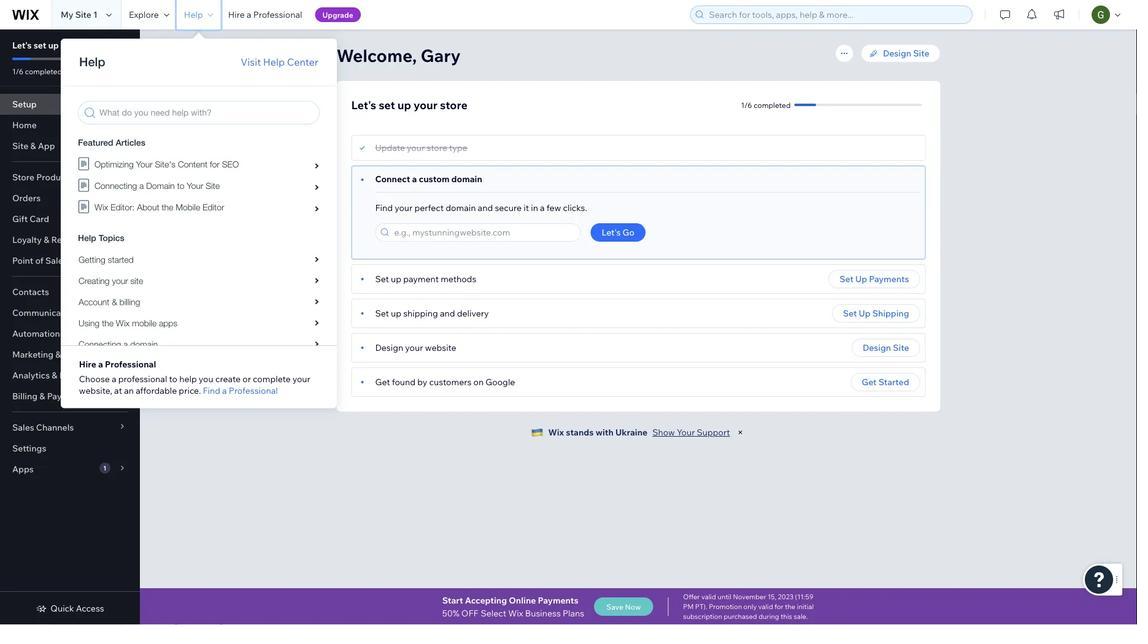 Task type: describe. For each thing, give the bounding box(es) containing it.
payment
[[403, 274, 439, 285]]

store products
[[12, 172, 73, 183]]

affordable
[[136, 385, 177, 396]]

& for loyalty
[[44, 234, 49, 245]]

visit help center link
[[241, 55, 318, 69]]

1/6 inside sidebar element
[[12, 67, 23, 76]]

store
[[12, 172, 34, 183]]

find for find your perfect domain and secure it in a few clicks.
[[375, 203, 393, 213]]

payments inside the start accepting online payments 50% off select wix business plans
[[538, 595, 579, 606]]

a inside "link"
[[247, 9, 251, 20]]

card
[[30, 214, 49, 224]]

purchased
[[724, 613, 757, 621]]

1 vertical spatial set
[[379, 98, 395, 112]]

app
[[38, 141, 55, 151]]

set up shipping button
[[832, 304, 920, 323]]

complete
[[253, 374, 291, 385]]

hire a professional link
[[221, 0, 310, 29]]

update your store type
[[375, 142, 468, 153]]

up for payments
[[856, 274, 867, 285]]

gift card
[[12, 214, 49, 224]]

1 horizontal spatial 1/6
[[741, 100, 752, 110]]

create
[[215, 374, 241, 385]]

set for set up shipping
[[843, 308, 857, 319]]

to
[[169, 374, 177, 385]]

quick access button
[[36, 603, 104, 614]]

customers
[[429, 377, 472, 388]]

few
[[547, 203, 561, 213]]

point of sale
[[12, 255, 63, 266]]

& for analytics
[[52, 370, 57, 381]]

site & app button
[[0, 136, 140, 157]]

business
[[525, 608, 561, 619]]

1 vertical spatial 1/6 completed
[[741, 100, 791, 110]]

reports
[[59, 370, 92, 381]]

quick access
[[51, 603, 104, 614]]

set inside sidebar element
[[34, 40, 46, 51]]

sale.
[[794, 613, 808, 621]]

15,
[[768, 593, 777, 602]]

or
[[243, 374, 251, 385]]

my site 1
[[61, 9, 98, 20]]

at
[[114, 385, 122, 396]]

your right update on the left of page
[[407, 142, 425, 153]]

find a professional
[[203, 385, 278, 396]]

channels
[[36, 422, 74, 433]]

loyalty & referrals
[[12, 234, 88, 245]]

marketing
[[12, 349, 54, 360]]

sales
[[12, 422, 34, 433]]

design your website
[[375, 343, 456, 353]]

connect a custom domain
[[375, 174, 482, 184]]

by
[[418, 377, 427, 388]]

let's go button
[[591, 223, 646, 242]]

welcome,
[[337, 45, 417, 66]]

50%
[[442, 608, 460, 619]]

loyalty
[[12, 234, 42, 245]]

set up shipping and delivery
[[375, 308, 489, 319]]

shipping
[[873, 308, 909, 319]]

up for shipping
[[859, 308, 871, 319]]

Search for tools, apps, help & more... field
[[706, 6, 969, 23]]

up left shipping
[[391, 308, 401, 319]]

design site link
[[861, 44, 941, 63]]

seo
[[63, 349, 81, 360]]

0 vertical spatial design site
[[883, 48, 930, 59]]

set for set up payments
[[840, 274, 854, 285]]

professional for hire a professional "link"
[[253, 9, 302, 20]]

design site button
[[852, 339, 920, 357]]

professional
[[118, 374, 167, 385]]

off
[[461, 608, 478, 619]]

2 vertical spatial store
[[427, 142, 447, 153]]

start accepting online payments 50% off select wix business plans
[[442, 595, 584, 619]]

help inside button
[[184, 9, 203, 20]]

1 horizontal spatial and
[[478, 203, 493, 213]]

during
[[759, 613, 779, 621]]

of
[[35, 255, 44, 266]]

setup
[[12, 99, 37, 110]]

type
[[449, 142, 468, 153]]

find for find a professional
[[203, 385, 220, 396]]

0 vertical spatial 1
[[93, 9, 98, 20]]

secure
[[495, 203, 522, 213]]

loyalty & referrals button
[[0, 230, 140, 250]]

set up shipping
[[843, 308, 909, 319]]

find your perfect domain and secure it in a few clicks.
[[375, 203, 587, 213]]

billing
[[12, 391, 38, 402]]

upgrade button
[[315, 7, 361, 22]]

0 horizontal spatial valid
[[702, 593, 716, 602]]

welcome, gary
[[337, 45, 461, 66]]

gift
[[12, 214, 28, 224]]

site inside popup button
[[12, 141, 28, 151]]

center
[[287, 56, 318, 68]]

design site inside button
[[863, 343, 909, 353]]

domain for perfect
[[446, 203, 476, 213]]

(11:59
[[795, 593, 814, 602]]

your left perfect
[[395, 203, 413, 213]]

contacts button
[[0, 282, 140, 303]]

hire inside "link"
[[228, 9, 245, 20]]

let's set up your store inside sidebar element
[[12, 40, 103, 51]]

0 horizontal spatial hire a professional
[[79, 359, 156, 370]]

wix stands with ukraine show your support
[[548, 427, 730, 438]]

perfect
[[415, 203, 444, 213]]

visit help center
[[241, 56, 318, 68]]

1 vertical spatial let's set up your store
[[351, 98, 468, 112]]

site inside button
[[893, 343, 909, 353]]

methods
[[441, 274, 477, 285]]

settings
[[12, 443, 46, 454]]

referrals
[[51, 234, 88, 245]]

it
[[524, 203, 529, 213]]

payments for billing & payments
[[47, 391, 87, 402]]

completed inside sidebar element
[[25, 67, 62, 76]]

up left payment at top left
[[391, 274, 401, 285]]

1/6 completed inside sidebar element
[[12, 67, 62, 76]]

clicks.
[[563, 203, 587, 213]]

the
[[785, 603, 796, 611]]

update
[[375, 142, 405, 153]]

get found by customers on google
[[375, 377, 515, 388]]

automations
[[12, 328, 64, 339]]

pt).
[[695, 603, 708, 611]]



Task type: vqa. For each thing, say whether or not it's contained in the screenshot.
Total for Total amount spent is not 5
no



Task type: locate. For each thing, give the bounding box(es) containing it.
payments for set up payments
[[869, 274, 909, 285]]

professional
[[253, 9, 302, 20], [105, 359, 156, 370], [229, 385, 278, 396]]

delivery
[[457, 308, 489, 319]]

up
[[856, 274, 867, 285], [859, 308, 871, 319]]

choose
[[79, 374, 110, 385]]

1 vertical spatial let's
[[351, 98, 376, 112]]

1 horizontal spatial 1/6 completed
[[741, 100, 791, 110]]

& right loyalty
[[44, 234, 49, 245]]

save now
[[607, 602, 641, 612]]

orders
[[12, 193, 41, 203]]

help
[[184, 9, 203, 20], [263, 56, 285, 68]]

1 horizontal spatial wix
[[548, 427, 564, 438]]

help right visit on the left top
[[263, 56, 285, 68]]

up left shipping
[[859, 308, 871, 319]]

1 horizontal spatial completed
[[754, 100, 791, 110]]

custom
[[419, 174, 450, 184]]

your inside sidebar element
[[61, 40, 79, 51]]

let's up setup
[[12, 40, 32, 51]]

2 horizontal spatial payments
[[869, 274, 909, 285]]

settings link
[[0, 438, 140, 459]]

find down you
[[203, 385, 220, 396]]

website,
[[79, 385, 112, 396]]

up inside sidebar element
[[48, 40, 59, 51]]

0 vertical spatial hire a professional
[[228, 9, 302, 20]]

help button
[[177, 0, 221, 29]]

0 vertical spatial let's set up your store
[[12, 40, 103, 51]]

1 horizontal spatial valid
[[759, 603, 773, 611]]

wix
[[548, 427, 564, 438], [508, 608, 523, 619]]

set up update on the left of page
[[379, 98, 395, 112]]

communications button
[[0, 303, 140, 323]]

products
[[36, 172, 73, 183]]

now
[[625, 602, 641, 612]]

get left found
[[375, 377, 390, 388]]

1 down settings link
[[103, 464, 106, 472]]

save
[[607, 602, 624, 612]]

show
[[653, 427, 675, 438]]

domain
[[451, 174, 482, 184], [446, 203, 476, 213]]

0 vertical spatial wix
[[548, 427, 564, 438]]

1 vertical spatial professional
[[105, 359, 156, 370]]

home
[[12, 120, 37, 130]]

until
[[718, 593, 732, 602]]

1 vertical spatial 1
[[103, 464, 106, 472]]

0 horizontal spatial 1/6
[[12, 67, 23, 76]]

help right explore
[[184, 9, 203, 20]]

0 horizontal spatial help
[[184, 9, 203, 20]]

up
[[48, 40, 59, 51], [398, 98, 411, 112], [391, 274, 401, 285], [391, 308, 401, 319]]

0 vertical spatial set
[[34, 40, 46, 51]]

0 horizontal spatial 1
[[93, 9, 98, 20]]

get
[[375, 377, 390, 388], [862, 377, 877, 388]]

find a professional link
[[203, 385, 278, 396]]

on
[[474, 377, 484, 388]]

0 vertical spatial professional
[[253, 9, 302, 20]]

visit
[[241, 56, 261, 68]]

payments inside popup button
[[47, 391, 87, 402]]

1/6 completed
[[12, 67, 62, 76], [741, 100, 791, 110]]

store up type
[[440, 98, 468, 112]]

1 get from the left
[[375, 377, 390, 388]]

wix left stands
[[548, 427, 564, 438]]

1 vertical spatial wix
[[508, 608, 523, 619]]

domain for custom
[[451, 174, 482, 184]]

payments up business
[[538, 595, 579, 606]]

2 horizontal spatial let's
[[602, 227, 621, 238]]

1 vertical spatial find
[[203, 385, 220, 396]]

set up setup
[[34, 40, 46, 51]]

hire a professional up visit help center
[[228, 9, 302, 20]]

0 horizontal spatial let's
[[12, 40, 32, 51]]

2 vertical spatial professional
[[229, 385, 278, 396]]

your inside choose a professional to help you create or complete your website, at an affordable price.
[[293, 374, 310, 385]]

get left the started
[[862, 377, 877, 388]]

promotion
[[709, 603, 742, 611]]

1 vertical spatial hire a professional
[[79, 359, 156, 370]]

plans
[[563, 608, 584, 619]]

0 horizontal spatial completed
[[25, 67, 62, 76]]

professional inside find a professional link
[[229, 385, 278, 396]]

choose a professional to help you create or complete your website, at an affordable price.
[[79, 374, 310, 396]]

valid up pt).
[[702, 593, 716, 602]]

wix inside the start accepting online payments 50% off select wix business plans
[[508, 608, 523, 619]]

your right 'complete' in the bottom of the page
[[293, 374, 310, 385]]

payments inside button
[[869, 274, 909, 285]]

for
[[775, 603, 784, 611]]

domain right perfect
[[446, 203, 476, 213]]

1 vertical spatial valid
[[759, 603, 773, 611]]

completed
[[25, 67, 62, 76], [754, 100, 791, 110]]

your
[[61, 40, 79, 51], [414, 98, 438, 112], [407, 142, 425, 153], [395, 203, 413, 213], [405, 343, 423, 353], [293, 374, 310, 385]]

0 horizontal spatial 1/6 completed
[[12, 67, 62, 76]]

1 vertical spatial design site
[[863, 343, 909, 353]]

& left app
[[30, 141, 36, 151]]

hire up choose
[[79, 359, 96, 370]]

& right billing at the left bottom of page
[[39, 391, 45, 402]]

payments
[[869, 274, 909, 285], [47, 391, 87, 402], [538, 595, 579, 606]]

1 horizontal spatial 1
[[103, 464, 106, 472]]

sales channels
[[12, 422, 74, 433]]

0 vertical spatial let's
[[12, 40, 32, 51]]

let's set up your store up update your store type
[[351, 98, 468, 112]]

2 vertical spatial let's
[[602, 227, 621, 238]]

store
[[81, 40, 103, 51], [440, 98, 468, 112], [427, 142, 447, 153]]

billing & payments
[[12, 391, 87, 402]]

initial
[[797, 603, 814, 611]]

1 vertical spatial 1/6
[[741, 100, 752, 110]]

professional up professional
[[105, 359, 156, 370]]

get started button
[[851, 373, 920, 392]]

pm
[[683, 603, 694, 611]]

store down "my site 1" on the top
[[81, 40, 103, 51]]

let's inside sidebar element
[[12, 40, 32, 51]]

let's set up your store down the my
[[12, 40, 103, 51]]

site & app
[[12, 141, 55, 151]]

0 vertical spatial 1/6
[[12, 67, 23, 76]]

1 vertical spatial store
[[440, 98, 468, 112]]

hire right help button
[[228, 9, 245, 20]]

set for set up payment methods
[[375, 274, 389, 285]]

get inside button
[[862, 377, 877, 388]]

up up update on the left of page
[[398, 98, 411, 112]]

0 horizontal spatial and
[[440, 308, 455, 319]]

0 vertical spatial valid
[[702, 593, 716, 602]]

your up update your store type
[[414, 98, 438, 112]]

& left seo
[[55, 349, 61, 360]]

a inside choose a professional to help you create or complete your website, at an affordable price.
[[112, 374, 116, 385]]

1 horizontal spatial help
[[263, 56, 285, 68]]

let's go
[[602, 227, 635, 238]]

payments up shipping
[[869, 274, 909, 285]]

1 horizontal spatial let's
[[351, 98, 376, 112]]

1 horizontal spatial get
[[862, 377, 877, 388]]

a right the in
[[540, 203, 545, 213]]

website
[[425, 343, 456, 353]]

0 vertical spatial payments
[[869, 274, 909, 285]]

a left custom
[[412, 174, 417, 184]]

home link
[[0, 115, 140, 136]]

1 vertical spatial payments
[[47, 391, 87, 402]]

connect
[[375, 174, 410, 184]]

ukraine
[[616, 427, 648, 438]]

gary
[[421, 45, 461, 66]]

up up set up shipping
[[856, 274, 867, 285]]

hire a professional inside "link"
[[228, 9, 302, 20]]

& left reports
[[52, 370, 57, 381]]

hire a professional up at
[[79, 359, 156, 370]]

find down connect
[[375, 203, 393, 213]]

& for site
[[30, 141, 36, 151]]

analytics & reports button
[[0, 365, 140, 386]]

0 horizontal spatial payments
[[47, 391, 87, 402]]

0 horizontal spatial hire
[[79, 359, 96, 370]]

a up visit on the left top
[[247, 9, 251, 20]]

billing & payments button
[[0, 386, 140, 407]]

0 horizontal spatial set
[[34, 40, 46, 51]]

hire
[[228, 9, 245, 20], [79, 359, 96, 370]]

1 vertical spatial domain
[[446, 203, 476, 213]]

store left type
[[427, 142, 447, 153]]

professional down or
[[229, 385, 278, 396]]

professional up visit help center
[[253, 9, 302, 20]]

2 get from the left
[[862, 377, 877, 388]]

design inside button
[[863, 343, 891, 353]]

this
[[781, 613, 792, 621]]

a up choose
[[98, 359, 103, 370]]

& for marketing
[[55, 349, 61, 360]]

e.g., mystunningwebsite.com field
[[391, 224, 577, 241]]

& for billing
[[39, 391, 45, 402]]

0 vertical spatial help
[[184, 9, 203, 20]]

only
[[744, 603, 757, 611]]

select
[[481, 608, 506, 619]]

0 vertical spatial find
[[375, 203, 393, 213]]

an
[[124, 385, 134, 396]]

0 vertical spatial up
[[856, 274, 867, 285]]

communications
[[12, 308, 81, 318]]

0 horizontal spatial get
[[375, 377, 390, 388]]

2023
[[778, 593, 794, 602]]

1 horizontal spatial set
[[379, 98, 395, 112]]

1 vertical spatial and
[[440, 308, 455, 319]]

set up payment methods
[[375, 274, 477, 285]]

november
[[733, 593, 766, 602]]

payments down analytics & reports popup button
[[47, 391, 87, 402]]

a
[[247, 9, 251, 20], [412, 174, 417, 184], [540, 203, 545, 213], [98, 359, 103, 370], [112, 374, 116, 385], [222, 385, 227, 396]]

in
[[531, 203, 538, 213]]

set up payments button
[[829, 270, 920, 288]]

store inside sidebar element
[[81, 40, 103, 51]]

professional inside hire a professional "link"
[[253, 9, 302, 20]]

0 horizontal spatial find
[[203, 385, 220, 396]]

design site
[[883, 48, 930, 59], [863, 343, 909, 353]]

google
[[486, 377, 515, 388]]

let's up update on the left of page
[[351, 98, 376, 112]]

0 vertical spatial completed
[[25, 67, 62, 76]]

your left website
[[405, 343, 423, 353]]

my
[[61, 9, 73, 20]]

1 horizontal spatial find
[[375, 203, 393, 213]]

a down create
[[222, 385, 227, 396]]

0 vertical spatial hire
[[228, 9, 245, 20]]

get started
[[862, 377, 909, 388]]

0 vertical spatial and
[[478, 203, 493, 213]]

price.
[[179, 385, 201, 396]]

1 right the my
[[93, 9, 98, 20]]

hire a professional
[[228, 9, 302, 20], [79, 359, 156, 370]]

and left delivery
[[440, 308, 455, 319]]

sale
[[45, 255, 63, 266]]

&
[[30, 141, 36, 151], [44, 234, 49, 245], [55, 349, 61, 360], [52, 370, 57, 381], [39, 391, 45, 402]]

setup link
[[0, 94, 140, 115]]

valid up during
[[759, 603, 773, 611]]

get for get started
[[862, 377, 877, 388]]

1 vertical spatial up
[[859, 308, 871, 319]]

a up at
[[112, 374, 116, 385]]

wix down online
[[508, 608, 523, 619]]

and left secure
[[478, 203, 493, 213]]

1 vertical spatial help
[[263, 56, 285, 68]]

point
[[12, 255, 33, 266]]

1 inside sidebar element
[[103, 464, 106, 472]]

1 horizontal spatial hire
[[228, 9, 245, 20]]

1 vertical spatial hire
[[79, 359, 96, 370]]

1/6
[[12, 67, 23, 76], [741, 100, 752, 110]]

1 horizontal spatial let's set up your store
[[351, 98, 468, 112]]

0 horizontal spatial let's set up your store
[[12, 40, 103, 51]]

1 vertical spatial completed
[[754, 100, 791, 110]]

let's inside button
[[602, 227, 621, 238]]

0 vertical spatial domain
[[451, 174, 482, 184]]

get for get found by customers on google
[[375, 377, 390, 388]]

0 horizontal spatial wix
[[508, 608, 523, 619]]

your down the my
[[61, 40, 79, 51]]

sidebar element
[[0, 29, 140, 625]]

1 horizontal spatial payments
[[538, 595, 579, 606]]

up up setup link
[[48, 40, 59, 51]]

you
[[199, 374, 213, 385]]

set for set up shipping and delivery
[[375, 308, 389, 319]]

start
[[442, 595, 463, 606]]

0 vertical spatial 1/6 completed
[[12, 67, 62, 76]]

2 vertical spatial payments
[[538, 595, 579, 606]]

1 horizontal spatial hire a professional
[[228, 9, 302, 20]]

domain up find your perfect domain and secure it in a few clicks.
[[451, 174, 482, 184]]

professional for find a professional link
[[229, 385, 278, 396]]

0 vertical spatial store
[[81, 40, 103, 51]]

let's left go
[[602, 227, 621, 238]]



